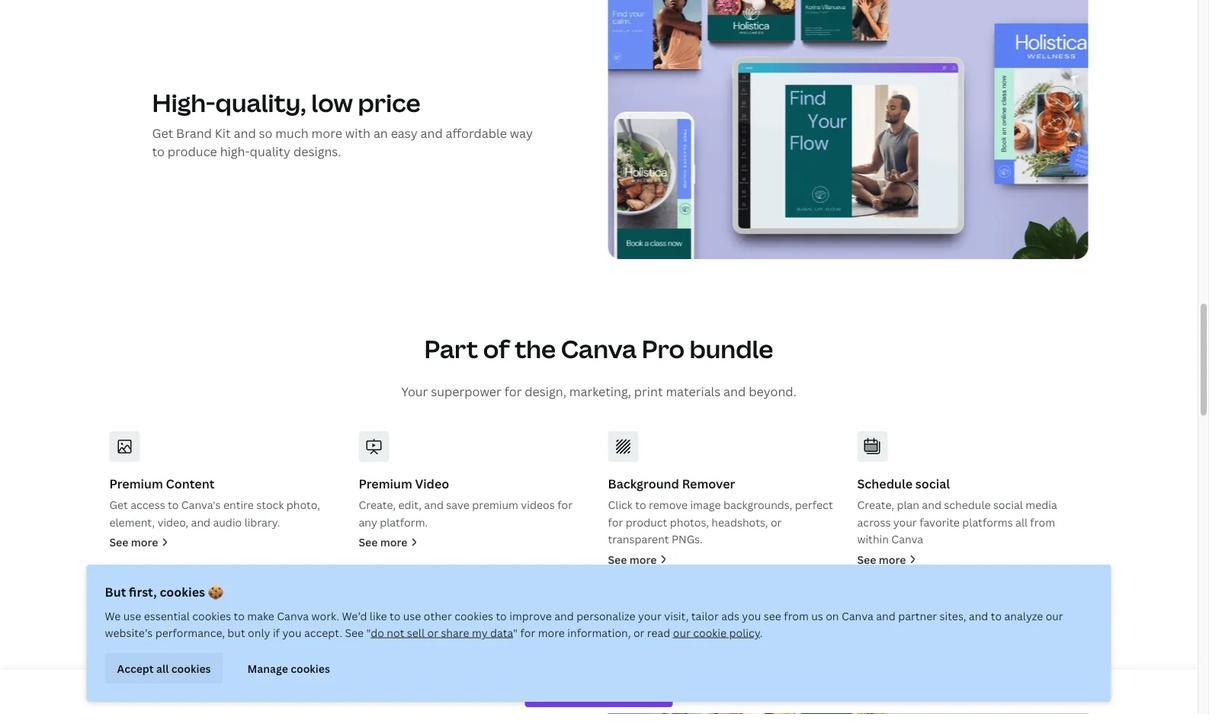 Task type: locate. For each thing, give the bounding box(es) containing it.
your superpower for design, marketing, print materials and beyond.
[[401, 384, 797, 400]]

get up element,
[[109, 499, 128, 513]]

2 create, from the left
[[858, 499, 895, 513]]

see more for click to remove image backgrounds, perfect for product photos, headshots, or transparent pngs.
[[608, 553, 657, 567]]

" down the improve
[[513, 626, 518, 640]]

1 vertical spatial of
[[244, 653, 255, 668]]

and up high-
[[234, 125, 256, 142]]

or
[[771, 516, 782, 530], [427, 626, 438, 640], [634, 626, 645, 640]]

0 horizontal spatial our
[[150, 653, 168, 668]]

0 vertical spatial on
[[826, 609, 839, 623]]

" down like
[[366, 626, 371, 640]]

and left beyond. at the right bottom of page
[[724, 384, 746, 400]]

create, up any
[[359, 499, 396, 513]]

of left pre- on the bottom left
[[244, 653, 255, 668]]

0 horizontal spatial get
[[109, 499, 128, 513]]

your
[[894, 516, 917, 530], [638, 609, 662, 623]]

background remover click to remove image backgrounds, perfect for product photos, headshots, or transparent pngs.
[[608, 476, 833, 547]]

see more
[[109, 536, 158, 550], [359, 536, 408, 550], [608, 553, 657, 567], [858, 553, 906, 567], [109, 691, 158, 705], [359, 691, 408, 705], [608, 691, 657, 705], [858, 691, 906, 705]]

price
[[358, 87, 421, 120]]

2 horizontal spatial or
[[771, 516, 782, 530]]

transparent
[[608, 533, 669, 547]]

1 horizontal spatial your
[[894, 516, 917, 530]]

for for video
[[558, 499, 573, 513]]

create, inside schedule social create, plan and schedule social media across your favorite platforms all from within canva
[[858, 499, 895, 513]]

video,
[[157, 516, 188, 530]]

our right analyze
[[1046, 609, 1064, 623]]

access
[[131, 499, 165, 513]]

premium inside premium video create, edit, and save premium videos for any platform.
[[359, 476, 412, 493]]

1 vertical spatial all
[[156, 661, 169, 676]]

2 vertical spatial our
[[150, 653, 168, 668]]

on right us
[[826, 609, 839, 623]]

1 vertical spatial on
[[887, 631, 902, 648]]

to inside the high-quality, low price get brand kit and so much more with an easy and affordable way to produce high-quality designs.
[[152, 144, 165, 160]]

or right sell
[[427, 626, 438, 640]]

0 horizontal spatial all
[[156, 661, 169, 676]]

to inside premium content get access to canva's entire stock photo, element, video, and audio library.
[[168, 499, 179, 513]]

all down 'media'
[[1016, 516, 1028, 530]]

plan
[[897, 499, 920, 513]]

1 horizontal spatial of
[[483, 333, 510, 366]]

1 horizontal spatial brand
[[905, 631, 941, 648]]

photo,
[[287, 499, 320, 513]]

0 vertical spatial from
[[1031, 516, 1056, 530]]

for inside premium video create, edit, and save premium videos for any platform.
[[558, 499, 573, 513]]

your up read at the right bottom of the page
[[638, 609, 662, 623]]

to up product
[[635, 499, 646, 513]]

0 horizontal spatial brand
[[176, 125, 212, 142]]

1 horizontal spatial premium
[[359, 476, 412, 493]]

all inside schedule social create, plan and schedule social media across your favorite platforms all from within canva
[[1016, 516, 1028, 530]]

or left read at the right bottom of the page
[[634, 626, 645, 640]]

1 vertical spatial get
[[109, 499, 128, 513]]

all left vast
[[156, 661, 169, 676]]

selection
[[195, 653, 242, 668]]

your
[[401, 384, 428, 400]]

" inside we use essential cookies to make canva work. we'd like to use other cookies to improve and personalize your visit, tailor ads you see from us on canva and partner sites, and to analyze our website's performance, but only if you accept. see "
[[366, 626, 371, 640]]

materials
[[666, 384, 721, 400]]

1 horizontal spatial our
[[673, 626, 691, 640]]

0 horizontal spatial social
[[916, 476, 950, 493]]

and inside schedule social create, plan and schedule social media across your favorite platforms all from within canva
[[922, 499, 942, 513]]

schedule
[[944, 499, 991, 513]]

our inside we use essential cookies to make canva work. we'd like to use other cookies to improve and personalize your visit, tailor ads you see from us on canva and partner sites, and to analyze our website's performance, but only if you accept. see "
[[1046, 609, 1064, 623]]

see for get access to canva's entire stock photo, element, video, and audio library.
[[109, 536, 128, 550]]

0 vertical spatial our
[[1046, 609, 1064, 623]]

1 vertical spatial you
[[282, 626, 302, 640]]

for right videos
[[558, 499, 573, 513]]

and
[[234, 125, 256, 142], [421, 125, 443, 142], [724, 384, 746, 400], [424, 499, 444, 513], [922, 499, 942, 513], [191, 516, 211, 530], [555, 609, 574, 623], [876, 609, 896, 623], [969, 609, 989, 623]]

1 horizontal spatial from
[[1031, 516, 1056, 530]]

see
[[109, 536, 128, 550], [359, 536, 378, 550], [608, 553, 627, 567], [858, 553, 877, 567], [345, 626, 364, 640], [109, 691, 128, 705], [359, 691, 378, 705], [608, 691, 627, 705], [858, 691, 877, 705]]

1 horizontal spatial on
[[887, 631, 902, 648]]

of
[[483, 333, 510, 366], [244, 653, 255, 668]]

pngs.
[[672, 533, 703, 547]]

sites,
[[940, 609, 967, 623]]

to left the produce
[[152, 144, 165, 160]]

your inside we use essential cookies to make canva work. we'd like to use other cookies to improve and personalize your visit, tailor ads you see from us on canva and partner sites, and to analyze our website's performance, but only if you accept. see "
[[638, 609, 662, 623]]

see more for resize designs
[[608, 691, 657, 705]]

create, inside premium video create, edit, and save premium videos for any platform.
[[359, 499, 396, 513]]

design,
[[525, 384, 567, 400]]

pro
[[642, 333, 685, 366]]

create, for premium
[[359, 499, 396, 513]]

see inside we use essential cookies to make canva work. we'd like to use other cookies to improve and personalize your visit, tailor ads you see from us on canva and partner sites, and to analyze our website's performance, but only if you accept. see "
[[345, 626, 364, 640]]

platform.
[[380, 516, 428, 530]]

so
[[259, 125, 273, 142]]

1 create, from the left
[[359, 499, 396, 513]]

you right the if
[[282, 626, 302, 640]]

1 horizontal spatial you
[[742, 609, 761, 623]]

manage cookies
[[247, 661, 330, 676]]

1 vertical spatial from
[[784, 609, 809, 623]]

brand
[[176, 125, 212, 142], [905, 631, 941, 648]]

1 horizontal spatial social
[[994, 499, 1023, 513]]

image
[[690, 499, 721, 513]]

on right stay
[[887, 631, 902, 648]]

social up 'platforms' at the right bottom
[[994, 499, 1023, 513]]

other
[[424, 609, 452, 623]]

see more link
[[109, 535, 341, 552], [359, 535, 590, 552], [608, 552, 839, 569], [858, 552, 1089, 569], [109, 690, 341, 707], [359, 690, 590, 707], [608, 690, 839, 707], [858, 690, 1089, 707]]

templates
[[109, 631, 171, 648]]

and down 'video'
[[424, 499, 444, 513]]

pre-
[[258, 653, 279, 668]]

for down the improve
[[520, 626, 536, 640]]

to up video,
[[168, 499, 179, 513]]

and down canva's
[[191, 516, 211, 530]]

see more link for create, plan and schedule social media across your favorite platforms all from within canva
[[858, 552, 1089, 569]]

our left vast
[[150, 653, 168, 668]]

background
[[608, 476, 679, 493]]

premium inside premium content get access to canva's entire stock photo, element, video, and audio library.
[[109, 476, 163, 493]]

premium up access
[[109, 476, 163, 493]]

personalize
[[577, 609, 636, 623]]

to right like
[[390, 609, 401, 623]]

2 premium from the left
[[359, 476, 412, 493]]

for down the click
[[608, 516, 623, 530]]

but first, cookies 🍪
[[105, 584, 220, 601]]

create, up across
[[858, 499, 895, 513]]

perfect
[[795, 499, 833, 513]]

canva
[[561, 333, 637, 366], [892, 533, 924, 547], [277, 609, 309, 623], [842, 609, 874, 623]]

improve
[[510, 609, 552, 623]]

0 vertical spatial brand
[[176, 125, 212, 142]]

from inside we use essential cookies to make canva work. we'd like to use other cookies to improve and personalize your visit, tailor ads you see from us on canva and partner sites, and to analyze our website's performance, but only if you accept. see "
[[784, 609, 809, 623]]

save
[[446, 499, 470, 513]]

0 horizontal spatial your
[[638, 609, 662, 623]]

sell
[[407, 626, 425, 640]]

0 horizontal spatial from
[[784, 609, 809, 623]]

0 horizontal spatial or
[[427, 626, 438, 640]]

you up policy
[[742, 609, 761, 623]]

1 horizontal spatial use
[[403, 609, 421, 623]]

schedule social create, plan and schedule social media across your favorite platforms all from within canva
[[858, 476, 1058, 547]]

canva up the if
[[277, 609, 309, 623]]

premium
[[109, 476, 163, 493], [359, 476, 412, 493]]

use up sell
[[403, 609, 421, 623]]

remover
[[682, 476, 735, 493]]

and up favorite
[[922, 499, 942, 513]]

1 horizontal spatial get
[[152, 125, 173, 142]]

"
[[366, 626, 371, 640], [513, 626, 518, 640]]

video
[[415, 476, 449, 493]]

headshots,
[[712, 516, 768, 530]]

0 horizontal spatial "
[[366, 626, 371, 640]]

see for resize designs
[[608, 691, 627, 705]]

0 vertical spatial you
[[742, 609, 761, 623]]

0 vertical spatial get
[[152, 125, 173, 142]]

premium for video
[[359, 476, 412, 493]]

canva's
[[181, 499, 221, 513]]

🍪
[[208, 584, 220, 601]]

create, for schedule
[[858, 499, 895, 513]]

0 horizontal spatial on
[[826, 609, 839, 623]]

see for click to remove image backgrounds, perfect for product photos, headshots, or transparent pngs.
[[608, 553, 627, 567]]

0 horizontal spatial of
[[244, 653, 255, 668]]

canva down the plan
[[892, 533, 924, 547]]

canva inside schedule social create, plan and schedule social media across your favorite platforms all from within canva
[[892, 533, 924, 547]]

or down backgrounds,
[[771, 516, 782, 530]]

use up website's
[[123, 609, 141, 623]]

instantly.
[[256, 671, 304, 685]]

content
[[166, 476, 215, 493]]

and inside premium video create, edit, and save premium videos for any platform.
[[424, 499, 444, 513]]

all
[[1016, 516, 1028, 530], [156, 661, 169, 676]]

0 vertical spatial all
[[1016, 516, 1028, 530]]

essential
[[144, 609, 190, 623]]

for inside "background remover click to remove image backgrounds, perfect for product photos, headshots, or transparent pngs."
[[608, 516, 623, 530]]

premium up "edit,"
[[359, 476, 412, 493]]

from inside schedule social create, plan and schedule social media across your favorite platforms all from within canva
[[1031, 516, 1056, 530]]

1 horizontal spatial all
[[1016, 516, 1028, 530]]

see for stay on brand
[[858, 691, 877, 705]]

1 horizontal spatial "
[[513, 626, 518, 640]]

1 vertical spatial our
[[673, 626, 691, 640]]

ads
[[722, 609, 740, 623]]

1 " from the left
[[366, 626, 371, 640]]

partner
[[898, 609, 937, 623]]

see more for transparent images
[[359, 691, 408, 705]]

0 vertical spatial your
[[894, 516, 917, 530]]

to up but on the left of the page
[[234, 609, 245, 623]]

0 horizontal spatial use
[[123, 609, 141, 623]]

1 horizontal spatial create,
[[858, 499, 895, 513]]

1 premium from the left
[[109, 476, 163, 493]]

of left the
[[483, 333, 510, 366]]

0 horizontal spatial premium
[[109, 476, 163, 493]]

entire
[[223, 499, 254, 513]]

brand down partner
[[905, 631, 941, 648]]

to left start
[[164, 671, 175, 685]]

the
[[515, 333, 556, 366]]

from left us
[[784, 609, 809, 623]]

designs
[[648, 631, 693, 648]]

your down the plan
[[894, 516, 917, 530]]

premium for content
[[109, 476, 163, 493]]

marketing,
[[569, 384, 631, 400]]

0 horizontal spatial create,
[[359, 499, 396, 513]]

and right easy
[[421, 125, 443, 142]]

see more link for click to remove image backgrounds, perfect for product photos, headshots, or transparent pngs.
[[608, 552, 839, 569]]

designs.
[[294, 144, 341, 160]]

create,
[[359, 499, 396, 513], [858, 499, 895, 513]]

resize designs
[[608, 631, 693, 648]]

from
[[1031, 516, 1056, 530], [784, 609, 809, 623]]

0 horizontal spatial you
[[282, 626, 302, 640]]

accept
[[117, 661, 154, 676]]

brand up the produce
[[176, 125, 212, 142]]

our down visit,
[[673, 626, 691, 640]]

stay
[[858, 631, 884, 648]]

our
[[1046, 609, 1064, 623], [673, 626, 691, 640], [150, 653, 168, 668]]

2 " from the left
[[513, 626, 518, 640]]

social up the plan
[[916, 476, 950, 493]]

get up the produce
[[152, 125, 173, 142]]

2 horizontal spatial our
[[1046, 609, 1064, 623]]

from down 'media'
[[1031, 516, 1056, 530]]

1 vertical spatial your
[[638, 609, 662, 623]]



Task type: vqa. For each thing, say whether or not it's contained in the screenshot.
'Shed'
no



Task type: describe. For each thing, give the bounding box(es) containing it.
quality,
[[216, 87, 306, 120]]

resize
[[608, 631, 646, 648]]

within
[[858, 533, 889, 547]]

see more link for resize designs
[[608, 690, 839, 707]]

2 use from the left
[[403, 609, 421, 623]]

media
[[1026, 499, 1058, 513]]

and up stay on brand
[[876, 609, 896, 623]]

but
[[228, 626, 245, 640]]

produce
[[168, 144, 217, 160]]

edit,
[[398, 499, 422, 513]]

for left design,
[[505, 384, 522, 400]]

high-
[[220, 144, 250, 160]]

see more link for stay on brand
[[858, 690, 1089, 707]]

performance,
[[155, 626, 225, 640]]

.
[[760, 626, 763, 640]]

accept.
[[304, 626, 342, 640]]

1 vertical spatial social
[[994, 499, 1023, 513]]

templates browse our vast selection of pre-designed templates to start designing instantly.
[[109, 631, 326, 685]]

high-
[[152, 87, 216, 120]]

see for transparent images
[[359, 691, 378, 705]]

0 vertical spatial of
[[483, 333, 510, 366]]

1 use from the left
[[123, 609, 141, 623]]

to inside "background remover click to remove image backgrounds, perfect for product photos, headshots, or transparent pngs."
[[635, 499, 646, 513]]

of inside templates browse our vast selection of pre-designed templates to start designing instantly.
[[244, 653, 255, 668]]

beyond.
[[749, 384, 797, 400]]

part of the canva pro bundle
[[424, 333, 774, 366]]

like
[[370, 609, 387, 623]]

low
[[311, 87, 353, 120]]

affordable
[[446, 125, 507, 142]]

stock
[[256, 499, 284, 513]]

for for remover
[[608, 516, 623, 530]]

see more link for get access to canva's entire stock photo, element, video, and audio library.
[[109, 535, 341, 552]]

any
[[359, 516, 377, 530]]

see more for get access to canva's entire stock photo, element, video, and audio library.
[[109, 536, 158, 550]]

high-quality, low price get brand kit and so much more with an easy and affordable way to produce high-quality designs.
[[152, 87, 533, 160]]

across
[[858, 516, 891, 530]]

to up data
[[496, 609, 507, 623]]

only
[[248, 626, 270, 640]]

share
[[441, 626, 469, 640]]

us
[[812, 609, 823, 623]]

analyze
[[1005, 609, 1043, 623]]

start
[[178, 671, 202, 685]]

manage
[[247, 661, 288, 676]]

canva up your superpower for design, marketing, print materials and beyond. at the bottom of page
[[561, 333, 637, 366]]

our cookie policy link
[[673, 626, 760, 640]]

work.
[[312, 609, 339, 623]]

videos
[[521, 499, 555, 513]]

on inside we use essential cookies to make canva work. we'd like to use other cookies to improve and personalize your visit, tailor ads you see from us on canva and partner sites, and to analyze our website's performance, but only if you accept. see "
[[826, 609, 839, 623]]

0 vertical spatial social
[[916, 476, 950, 493]]

we use essential cookies to make canva work. we'd like to use other cookies to improve and personalize your visit, tailor ads you see from us on canva and partner sites, and to analyze our website's performance, but only if you accept. see "
[[105, 609, 1064, 640]]

read
[[647, 626, 671, 640]]

get inside premium content get access to canva's entire stock photo, element, video, and audio library.
[[109, 499, 128, 513]]

but
[[105, 584, 126, 601]]

see for create, plan and schedule social media across your favorite platforms all from within canva
[[858, 553, 877, 567]]

all inside button
[[156, 661, 169, 676]]

to left analyze
[[991, 609, 1002, 623]]

get inside the high-quality, low price get brand kit and so much more with an easy and affordable way to produce high-quality designs.
[[152, 125, 173, 142]]

your inside schedule social create, plan and schedule social media across your favorite platforms all from within canva
[[894, 516, 917, 530]]

do not sell or share my data " for more information, or read our cookie policy .
[[371, 626, 763, 640]]

to inside templates browse our vast selection of pre-designed templates to start designing instantly.
[[164, 671, 175, 685]]

platforms
[[963, 516, 1013, 530]]

do not sell or share my data link
[[371, 626, 513, 640]]

bundle
[[690, 333, 774, 366]]

for for not
[[520, 626, 536, 640]]

see
[[764, 609, 782, 623]]

easy
[[391, 125, 418, 142]]

more inside the high-quality, low price get brand kit and so much more with an easy and affordable way to produce high-quality designs.
[[312, 125, 342, 142]]

remove
[[649, 499, 688, 513]]

and up do not sell or share my data " for more information, or read our cookie policy .
[[555, 609, 574, 623]]

browse
[[109, 653, 148, 668]]

1 vertical spatial brand
[[905, 631, 941, 648]]

see more for create, plan and schedule social media across your favorite platforms all from within canva
[[858, 553, 906, 567]]

superpower
[[431, 384, 502, 400]]

we
[[105, 609, 121, 623]]

product
[[626, 516, 668, 530]]

not
[[387, 626, 405, 640]]

if
[[273, 626, 280, 640]]

element,
[[109, 516, 155, 530]]

website's
[[105, 626, 153, 640]]

and right sites,
[[969, 609, 989, 623]]

canva up stay
[[842, 609, 874, 623]]

see more for stay on brand
[[858, 691, 906, 705]]

schedule
[[858, 476, 913, 493]]

premium
[[472, 499, 519, 513]]

favorite
[[920, 516, 960, 530]]

images
[[434, 631, 475, 648]]

and inside premium content get access to canva's entire stock photo, element, video, and audio library.
[[191, 516, 211, 530]]

brand inside the high-quality, low price get brand kit and so much more with an easy and affordable way to produce high-quality designs.
[[176, 125, 212, 142]]

part
[[424, 333, 478, 366]]

kit
[[215, 125, 231, 142]]

stay on brand
[[858, 631, 941, 648]]

information,
[[568, 626, 631, 640]]

designing
[[205, 671, 254, 685]]

vast
[[170, 653, 192, 668]]

1 horizontal spatial or
[[634, 626, 645, 640]]

visit,
[[664, 609, 689, 623]]

an
[[374, 125, 388, 142]]

with
[[345, 125, 371, 142]]

accept all cookies button
[[105, 654, 223, 684]]

much
[[276, 125, 309, 142]]

see more link for transparent images
[[359, 690, 590, 707]]

templates
[[109, 671, 161, 685]]

audio
[[213, 516, 242, 530]]

our inside templates browse our vast selection of pre-designed templates to start designing instantly.
[[150, 653, 168, 668]]

accept all cookies
[[117, 661, 211, 676]]

make
[[247, 609, 274, 623]]

quality
[[250, 144, 291, 160]]

or inside "background remover click to remove image backgrounds, perfect for product photos, headshots, or transparent pngs."
[[771, 516, 782, 530]]

we'd
[[342, 609, 367, 623]]

do
[[371, 626, 384, 640]]

backgrounds,
[[724, 499, 793, 513]]

cookie
[[693, 626, 727, 640]]

tailor
[[692, 609, 719, 623]]

my
[[472, 626, 488, 640]]

data
[[490, 626, 513, 640]]

library.
[[245, 516, 280, 530]]



